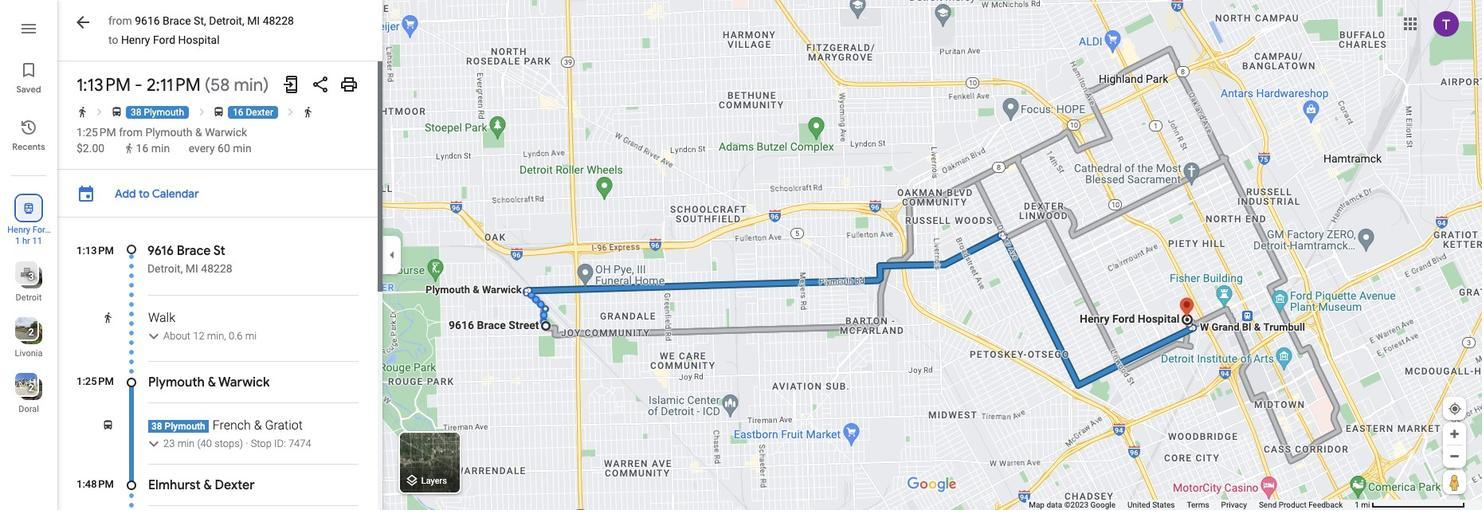 Task type: locate. For each thing, give the bounding box(es) containing it.
detroit,
[[209, 14, 244, 27], [147, 262, 183, 275]]

0 horizontal spatial (
[[197, 438, 200, 449]]

58
[[210, 74, 230, 96]]

to
[[108, 33, 118, 46], [139, 186, 150, 201]]

2:11 pm
[[147, 74, 201, 96]]

0 horizontal spatial mi
[[186, 262, 198, 275]]

48228 down st
[[201, 262, 232, 275]]

0 vertical spatial bus image
[[111, 106, 123, 118]]

38 inside 38 plymouth french & gratiot
[[151, 421, 162, 432]]

map
[[1029, 500, 1045, 509]]

2 1:13 pm from the top
[[77, 245, 114, 257]]

1
[[15, 236, 20, 246], [1355, 500, 1359, 509]]

1 horizontal spatial henry
[[121, 33, 150, 46]]

stop
[[251, 438, 272, 449]]

9616 left st,
[[135, 14, 160, 27]]

1 horizontal spatial 38
[[151, 421, 162, 432]]

9616 brace st detroit, mi 48228
[[147, 243, 232, 275]]

plymouth up 23
[[165, 421, 205, 432]]

plymouth
[[144, 107, 184, 118], [145, 126, 192, 139], [148, 375, 205, 390], [165, 421, 205, 432]]

0 vertical spatial 9616
[[135, 14, 160, 27]]

map data ©2023 google
[[1029, 500, 1116, 509]]

from inside 1:25 pm from plymouth & warwick $2.00
[[119, 126, 143, 139]]

16 right bus icon
[[233, 107, 243, 118]]

hospital inside henry ford hospital
[[12, 236, 45, 246]]

48228 up )
[[263, 14, 294, 27]]

( right 23
[[197, 438, 200, 449]]

mi right 0.6
[[245, 330, 257, 342]]

dexter
[[246, 107, 273, 118], [215, 477, 255, 493]]

footer containing map data ©2023 google
[[1029, 500, 1355, 510]]

1 vertical spatial 1:25 pm
[[77, 375, 114, 387]]

, then image left bus icon
[[196, 106, 208, 118]]

1 1:13 pm from the top
[[77, 74, 131, 96]]

1:48 pm
[[77, 478, 114, 490]]

11
[[32, 236, 42, 246]]

1 horizontal spatial to
[[139, 186, 150, 201]]

0 horizontal spatial 48228
[[201, 262, 232, 275]]

38
[[131, 107, 141, 118], [151, 421, 162, 432]]

0 horizontal spatial to
[[108, 33, 118, 46]]

walk image
[[77, 106, 88, 118], [102, 312, 114, 324]]

detroit, right st,
[[209, 14, 244, 27]]

1 mi button
[[1355, 500, 1466, 509]]

, then image
[[94, 106, 106, 118], [196, 106, 208, 118]]

henry up -
[[121, 33, 150, 46]]

from
[[108, 14, 132, 27], [119, 126, 143, 139]]

0 horizontal spatial 16
[[136, 142, 148, 155]]

plymouth up 1:25 pm from plymouth & warwick $2.00
[[144, 107, 184, 118]]

16
[[233, 107, 243, 118], [136, 142, 148, 155]]

2 places element up doral
[[17, 381, 34, 395]]

1 right feedback
[[1355, 500, 1359, 509]]

detroit, inside from 9616 brace st, detroit, mi 48228 to henry ford hospital
[[209, 14, 244, 27]]

0 horizontal spatial hospital
[[12, 236, 45, 246]]

3 places element
[[17, 269, 34, 284]]

2 2 places element from the top
[[17, 381, 34, 395]]

warwick
[[205, 126, 247, 139], [218, 375, 270, 390]]

©2023
[[1064, 500, 1089, 509]]

footer
[[1029, 500, 1355, 510]]

-
[[135, 74, 143, 96]]

1 mi
[[1355, 500, 1370, 509]]

, then image up the $2.00
[[94, 106, 106, 118]]

1 horizontal spatial ford
[[153, 33, 175, 46]]

& up every
[[195, 126, 202, 139]]

1 vertical spatial ford
[[32, 225, 50, 235]]

& up stop
[[254, 418, 262, 433]]

1 1:25 pm from the top
[[77, 126, 116, 139]]

0 vertical spatial to
[[108, 33, 118, 46]]

mi up 12
[[186, 262, 198, 275]]

0 vertical spatial 48228
[[263, 14, 294, 27]]

bus image
[[213, 106, 225, 118]]

about
[[163, 330, 190, 342]]

& inside 1:25 pm from plymouth & warwick $2.00
[[195, 126, 202, 139]]

privacy button
[[1221, 500, 1247, 510]]

1 horizontal spatial walk image
[[102, 312, 114, 324]]

saved button
[[0, 54, 57, 99]]

23 min ( 40 stops) · stop id: 7474
[[163, 438, 311, 449]]

0 horizontal spatial ford
[[32, 225, 50, 235]]

henry up hr
[[7, 225, 30, 235]]

1 hr 11
[[15, 236, 42, 246]]

1:25 pm inside 1:25 pm from plymouth & warwick $2.00
[[77, 126, 116, 139]]

bus image left 38 plymouth
[[111, 106, 123, 118]]

walk image left walk
[[102, 312, 114, 324]]

add
[[115, 186, 136, 201]]

38 up elmhurst
[[151, 421, 162, 432]]

0 vertical spatial walk image
[[77, 106, 88, 118]]

1 vertical spatial hospital
[[12, 236, 45, 246]]

·
[[246, 438, 248, 449]]

detroit, up walk
[[147, 262, 183, 275]]

id:
[[274, 438, 286, 449]]

1 2 from the top
[[28, 327, 34, 338]]

to right add
[[139, 186, 150, 201]]

12
[[193, 330, 204, 342]]

1 horizontal spatial 1
[[1355, 500, 1359, 509]]

1:13 pm for 1:13 pm - 2:11 pm ( 58 min )
[[77, 74, 131, 96]]

0 horizontal spatial 38
[[131, 107, 141, 118]]

0 vertical spatial brace
[[163, 14, 191, 27]]

1:13 pm for 1:13 pm
[[77, 245, 114, 257]]

2 up doral
[[28, 383, 34, 394]]

1 2 places element from the top
[[17, 325, 34, 339]]

2 places element for livonia
[[17, 325, 34, 339]]

ford
[[153, 33, 175, 46], [32, 225, 50, 235]]

warwick up 60
[[205, 126, 247, 139]]

1 left hr
[[15, 236, 20, 246]]

0 vertical spatial 16
[[233, 107, 243, 118]]

send product feedback
[[1259, 500, 1343, 509]]

walking image
[[124, 143, 135, 154]]

mi
[[247, 14, 260, 27], [186, 262, 198, 275]]

warwick inside 1:25 pm from plymouth & warwick $2.00
[[205, 126, 247, 139]]

henry inside from 9616 brace st, detroit, mi 48228 to henry ford hospital
[[121, 33, 150, 46]]

0 horizontal spatial 1
[[15, 236, 20, 246]]

google
[[1091, 500, 1116, 509]]

henry inside henry ford hospital
[[7, 225, 30, 235]]

1 vertical spatial 2
[[28, 383, 34, 394]]

1 vertical spatial mi
[[186, 262, 198, 275]]

0 vertical spatial 1
[[15, 236, 20, 246]]

1 vertical spatial 2 places element
[[17, 381, 34, 395]]

1:13 pm left -
[[77, 74, 131, 96]]

1:13 pm right the 11
[[77, 245, 114, 257]]

saved
[[16, 84, 41, 95]]

1 inside  list
[[15, 236, 20, 246]]

9616 down add to calendar
[[147, 243, 174, 259]]

1 vertical spatial brace
[[177, 243, 211, 259]]

1 vertical spatial (
[[197, 438, 200, 449]]

ford up 1:13 pm - 2:11 pm ( 58 min ) on the left of the page
[[153, 33, 175, 46]]

1 horizontal spatial mi
[[1361, 500, 1370, 509]]

hospital
[[178, 33, 220, 46], [12, 236, 45, 246]]

16 for 16 min
[[136, 142, 148, 155]]

mi right feedback
[[1361, 500, 1370, 509]]

brace inside 9616 brace st detroit, mi 48228
[[177, 243, 211, 259]]

plymouth up 16 min
[[145, 126, 192, 139]]

1 horizontal spatial 48228
[[263, 14, 294, 27]]

product
[[1279, 500, 1307, 509]]

2 up livonia
[[28, 327, 34, 338]]

show street view coverage image
[[1443, 470, 1466, 494]]

48228
[[263, 14, 294, 27], [201, 262, 232, 275]]

min
[[234, 74, 263, 96], [151, 142, 170, 155], [233, 142, 252, 155], [207, 330, 224, 342], [177, 438, 195, 449]]

main content containing 1:13 pm
[[57, 0, 383, 510]]

1 vertical spatial henry
[[7, 225, 30, 235]]

google maps element
[[0, 0, 1482, 510]]

1:25 pm
[[77, 126, 116, 139], [77, 375, 114, 387]]

walk image
[[302, 106, 314, 118]]

0 vertical spatial 1:25 pm
[[77, 126, 116, 139]]

1:25 pm from plymouth & warwick $2.00
[[77, 126, 247, 155]]

warwick up french
[[218, 375, 270, 390]]

16 right walking image
[[136, 142, 148, 155]]

0 vertical spatial 38
[[131, 107, 141, 118]]

0 horizontal spatial , then image
[[94, 106, 106, 118]]

about 12 min , 0.6 mi
[[163, 330, 257, 342]]

38 plymouth french & gratiot
[[151, 418, 303, 433]]

1 vertical spatial dexter
[[215, 477, 255, 493]]

0 horizontal spatial mi
[[245, 330, 257, 342]]

mi inside region
[[245, 330, 257, 342]]

henry
[[121, 33, 150, 46], [7, 225, 30, 235]]

recents
[[12, 141, 45, 152]]

(
[[205, 74, 210, 96], [197, 438, 200, 449]]

1 vertical spatial from
[[119, 126, 143, 139]]

dexter down 23 min ( 40 stops) · stop id: 7474
[[215, 477, 255, 493]]

1 horizontal spatial , then image
[[196, 106, 208, 118]]

mi
[[245, 330, 257, 342], [1361, 500, 1370, 509]]

0 vertical spatial from
[[108, 14, 132, 27]]

0 vertical spatial henry
[[121, 33, 150, 46]]

show your location image
[[1448, 402, 1462, 416]]

states
[[1152, 500, 1175, 509]]

bus image up 1:48 pm
[[102, 419, 114, 431]]

0 horizontal spatial detroit,
[[147, 262, 183, 275]]

every
[[189, 142, 215, 155]]

0 vertical spatial 1:13 pm
[[77, 74, 131, 96]]

detroit
[[16, 292, 42, 303]]

1 vertical spatial 1:13 pm
[[77, 245, 114, 257]]

1 vertical spatial 16
[[136, 142, 148, 155]]

1 vertical spatial detroit,
[[147, 262, 183, 275]]

dexter down )
[[246, 107, 273, 118]]

livonia
[[15, 348, 43, 359]]

2
[[28, 327, 34, 338], [28, 383, 34, 394]]

48228 inside 9616 brace st detroit, mi 48228
[[201, 262, 232, 275]]

0 vertical spatial 2
[[28, 327, 34, 338]]

1 horizontal spatial (
[[205, 74, 210, 96]]

( right "2:11 pm"
[[205, 74, 210, 96]]

1 vertical spatial 38
[[151, 421, 162, 432]]

plymouth inside 1:25 pm from plymouth & warwick $2.00
[[145, 126, 192, 139]]

1 horizontal spatial mi
[[247, 14, 260, 27]]

0 vertical spatial detroit,
[[209, 14, 244, 27]]

mi right st,
[[247, 14, 260, 27]]

16 dexter
[[233, 107, 273, 118]]

60
[[218, 142, 230, 155]]

bus image
[[111, 106, 123, 118], [102, 419, 114, 431]]

1 vertical spatial mi
[[1361, 500, 1370, 509]]

stops)
[[214, 438, 243, 449]]

to inside from 9616 brace st, detroit, mi 48228 to henry ford hospital
[[108, 33, 118, 46]]

united states button
[[1128, 500, 1175, 510]]

2 places element up livonia
[[17, 325, 34, 339]]

2 for doral
[[28, 383, 34, 394]]

0 horizontal spatial walk image
[[77, 106, 88, 118]]

1 vertical spatial 9616
[[147, 243, 174, 259]]

2 places element
[[17, 325, 34, 339], [17, 381, 34, 395]]

min right 12
[[207, 330, 224, 342]]

brace
[[163, 14, 191, 27], [177, 243, 211, 259]]

0 vertical spatial mi
[[245, 330, 257, 342]]

9616 inside 9616 brace st detroit, mi 48228
[[147, 243, 174, 259]]

1 vertical spatial 48228
[[201, 262, 232, 275]]

2 2 from the top
[[28, 383, 34, 394]]

french
[[213, 418, 251, 433]]

1 vertical spatial to
[[139, 186, 150, 201]]

min right walking image
[[151, 142, 170, 155]]

&
[[195, 126, 202, 139], [208, 375, 216, 390], [254, 418, 262, 433], [204, 477, 212, 493]]

directions from 9616 brace st, detroit, mi 48228 to henry ford hospital region
[[57, 61, 383, 510]]

0 vertical spatial ford
[[153, 33, 175, 46]]

1 vertical spatial 1
[[1355, 500, 1359, 509]]

0 horizontal spatial henry
[[7, 225, 30, 235]]

0 vertical spatial hospital
[[178, 33, 220, 46]]

layers
[[421, 476, 447, 486]]

0 vertical spatial mi
[[247, 14, 260, 27]]

gratiot
[[265, 418, 303, 433]]

1 horizontal spatial 16
[[233, 107, 243, 118]]

2 1:25 pm from the top
[[77, 375, 114, 387]]

ford up the 11
[[32, 225, 50, 235]]

0 vertical spatial warwick
[[205, 126, 247, 139]]

38 down -
[[131, 107, 141, 118]]

brace left st
[[177, 243, 211, 259]]

9616
[[135, 14, 160, 27], [147, 243, 174, 259]]

1 for 1 hr 11
[[15, 236, 20, 246]]

main content
[[57, 0, 383, 510]]

walk image up the $2.00
[[77, 106, 88, 118]]

40
[[200, 438, 212, 449]]

united states
[[1128, 500, 1175, 509]]

0 vertical spatial 2 places element
[[17, 325, 34, 339]]

1:13 pm
[[77, 74, 131, 96], [77, 245, 114, 257]]

brace left st,
[[163, 14, 191, 27]]

38 for 38 plymouth french & gratiot
[[151, 421, 162, 432]]

1 horizontal spatial hospital
[[178, 33, 220, 46]]

plymouth & warwick
[[148, 375, 270, 390]]

0 vertical spatial dexter
[[246, 107, 273, 118]]

st,
[[194, 14, 206, 27]]

to up 1:13 pm - 2:11 pm ( 58 min ) on the left of the page
[[108, 33, 118, 46]]

1 vertical spatial walk image
[[102, 312, 114, 324]]

1 horizontal spatial detroit,
[[209, 14, 244, 27]]



Task type: describe. For each thing, give the bounding box(es) containing it.
, then image
[[285, 106, 297, 118]]

)
[[263, 74, 269, 96]]

16 min
[[136, 142, 170, 155]]

$2.00
[[77, 142, 105, 155]]

walk
[[148, 310, 175, 325]]

to inside button
[[139, 186, 150, 201]]

st
[[213, 243, 225, 259]]

elmhurst & dexter
[[148, 477, 255, 493]]

send
[[1259, 500, 1277, 509]]

every 60 min
[[189, 142, 252, 155]]

mi inside from 9616 brace st, detroit, mi 48228 to henry ford hospital
[[247, 14, 260, 27]]

38 for 38 plymouth
[[131, 107, 141, 118]]

2 for livonia
[[28, 327, 34, 338]]

calendar
[[152, 186, 199, 201]]

16 for 16 dexter
[[233, 107, 243, 118]]

ford inside from 9616 brace st, detroit, mi 48228 to henry ford hospital
[[153, 33, 175, 46]]

1 vertical spatial bus image
[[102, 419, 114, 431]]

terms button
[[1187, 500, 1209, 510]]

& up 38 plymouth french & gratiot at the left bottom of the page
[[208, 375, 216, 390]]

detroit, inside 9616 brace st detroit, mi 48228
[[147, 262, 183, 275]]

23
[[163, 438, 175, 449]]

from inside from 9616 brace st, detroit, mi 48228 to henry ford hospital
[[108, 14, 132, 27]]

 list
[[0, 0, 57, 510]]

3
[[28, 271, 34, 282]]

from 9616 brace st, detroit, mi 48228 to henry ford hospital
[[108, 14, 294, 46]]

elmhurst
[[148, 477, 201, 493]]

& right elmhurst
[[204, 477, 212, 493]]

terms
[[1187, 500, 1209, 509]]

min up the 16 dexter
[[234, 74, 263, 96]]

doral
[[18, 404, 39, 414]]

,
[[224, 330, 226, 342]]

38 plymouth
[[131, 107, 184, 118]]

48228 inside from 9616 brace st, detroit, mi 48228 to henry ford hospital
[[263, 14, 294, 27]]

9616 inside from 9616 brace st, detroit, mi 48228 to henry ford hospital
[[135, 14, 160, 27]]

feedback
[[1309, 500, 1343, 509]]

footer inside google maps element
[[1029, 500, 1355, 510]]

zoom out image
[[1449, 450, 1461, 462]]

plymouth down about
[[148, 375, 205, 390]]

1 vertical spatial warwick
[[218, 375, 270, 390]]

plymouth inside 38 plymouth french & gratiot
[[165, 421, 205, 432]]

menu image
[[19, 19, 38, 38]]

0.6
[[229, 330, 243, 342]]

send product feedback button
[[1259, 500, 1343, 510]]


[[22, 199, 36, 217]]

2 places element for doral
[[17, 381, 34, 395]]

zoom in image
[[1449, 428, 1461, 440]]

mi inside 9616 brace st detroit, mi 48228
[[186, 262, 198, 275]]

0 vertical spatial (
[[205, 74, 210, 96]]

2 , then image from the left
[[196, 106, 208, 118]]

min right 23
[[177, 438, 195, 449]]

7474
[[288, 438, 311, 449]]

privacy
[[1221, 500, 1247, 509]]

1 , then image from the left
[[94, 106, 106, 118]]

1:25 pm for 1:25 pm from plymouth & warwick $2.00
[[77, 126, 116, 139]]

1:25 pm for 1:25 pm
[[77, 375, 114, 387]]

data
[[1047, 500, 1062, 509]]

1 for 1 mi
[[1355, 500, 1359, 509]]

add to calendar
[[115, 186, 199, 201]]

henry ford hospital
[[7, 225, 50, 246]]

collapse side panel image
[[383, 246, 401, 264]]

1:13 pm - 2:11 pm ( 58 min )
[[77, 74, 269, 96]]

hr
[[22, 236, 30, 246]]

brace inside from 9616 brace st, detroit, mi 48228 to henry ford hospital
[[163, 14, 191, 27]]

recents button
[[0, 112, 57, 156]]

google account: tyler black  
(blacklashes1000@gmail.com) image
[[1434, 11, 1459, 36]]

hospital inside from 9616 brace st, detroit, mi 48228 to henry ford hospital
[[178, 33, 220, 46]]

min right 60
[[233, 142, 252, 155]]

united
[[1128, 500, 1150, 509]]

add to calendar button
[[107, 179, 207, 208]]

ford inside henry ford hospital
[[32, 225, 50, 235]]



Task type: vqa. For each thing, say whether or not it's contained in the screenshot.
Google
yes



